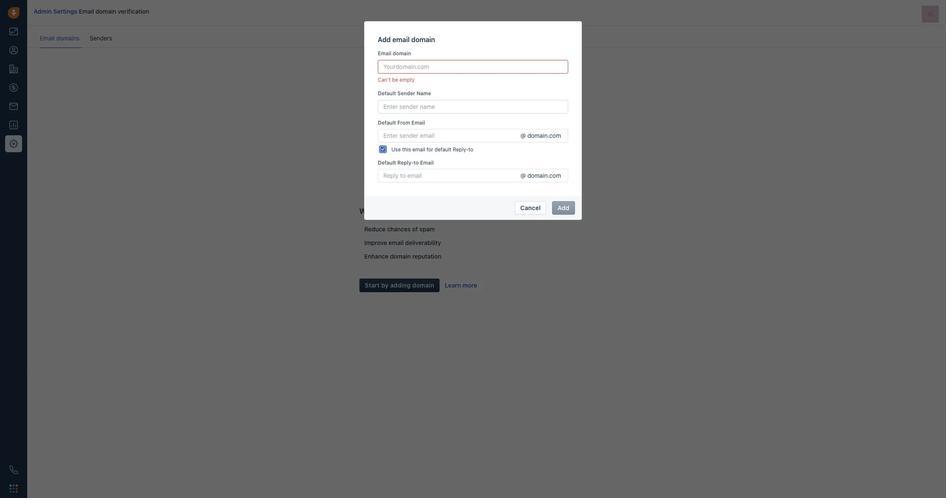 Task type: locate. For each thing, give the bounding box(es) containing it.
name
[[417, 90, 431, 97]]

senders
[[90, 34, 112, 42]]

reply-
[[453, 146, 469, 153], [398, 160, 414, 166]]

1 vertical spatial to
[[414, 160, 419, 166]]

@
[[521, 132, 526, 139], [521, 172, 526, 179]]

default reply-to email
[[378, 160, 434, 166]]

learn more
[[445, 281, 478, 289]]

empty
[[400, 77, 415, 83]]

for
[[427, 146, 434, 153]]

email left domains
[[40, 34, 55, 42]]

to down enter sender email "text field"
[[469, 146, 474, 153]]

domain
[[96, 8, 116, 15], [412, 36, 435, 43], [393, 50, 411, 57], [390, 252, 411, 260], [413, 281, 435, 289]]

freshworks switcher image
[[9, 484, 18, 493]]

should
[[377, 207, 401, 215]]

default
[[435, 146, 452, 153]]

admin settings email domain verification
[[34, 8, 149, 15]]

2 domain.com from the top
[[528, 172, 561, 179]]

reply- right default
[[453, 146, 469, 153]]

default for default sender name
[[378, 90, 396, 97]]

2 @ domain.com from the top
[[521, 172, 561, 179]]

why should you verify your email sending domain?
[[360, 207, 539, 215]]

default for default from email
[[378, 120, 396, 126]]

improve
[[365, 239, 387, 246]]

1 vertical spatial default
[[378, 120, 396, 126]]

2 vertical spatial default
[[378, 160, 396, 166]]

domain.com for enter sender email "text field"
[[528, 132, 561, 139]]

1 domain.com from the top
[[528, 132, 561, 139]]

email up email domain
[[393, 36, 410, 43]]

1 @ domain.com from the top
[[521, 132, 561, 139]]

1 default from the top
[[378, 90, 396, 97]]

2 @ from the top
[[521, 172, 526, 179]]

email down the "add"
[[378, 50, 392, 57]]

can't
[[378, 77, 391, 83]]

improve email deliverability
[[365, 239, 441, 246]]

email down chances
[[389, 239, 404, 246]]

by
[[382, 281, 389, 289]]

this
[[403, 146, 411, 153]]

0 vertical spatial domain.com
[[528, 132, 561, 139]]

default
[[378, 90, 396, 97], [378, 120, 396, 126], [378, 160, 396, 166]]

1 vertical spatial domain.com
[[528, 172, 561, 179]]

domain right adding
[[413, 281, 435, 289]]

0 vertical spatial @
[[521, 132, 526, 139]]

to
[[469, 146, 474, 153], [414, 160, 419, 166]]

default for default reply-to email
[[378, 160, 396, 166]]

reduce chances of spam
[[365, 225, 435, 232]]

default down 'use'
[[378, 160, 396, 166]]

email right settings
[[79, 8, 94, 15]]

3 default from the top
[[378, 160, 396, 166]]

why
[[360, 207, 376, 215]]

1 @ from the top
[[521, 132, 526, 139]]

be
[[392, 77, 398, 83]]

0 horizontal spatial reply-
[[398, 160, 414, 166]]

email domains link
[[40, 34, 81, 48]]

domain down add email domain
[[393, 50, 411, 57]]

use
[[392, 146, 401, 153]]

default sender name
[[378, 90, 431, 97]]

1 vertical spatial reply-
[[398, 160, 414, 166]]

1 vertical spatial @ domain.com
[[521, 172, 561, 179]]

learn
[[445, 281, 461, 289]]

2 default from the top
[[378, 120, 396, 126]]

@ for enter sender email "text field"
[[521, 132, 526, 139]]

you
[[403, 207, 416, 215]]

Enter sender name text field
[[378, 100, 569, 114]]

email down for
[[420, 160, 434, 166]]

default down the "can't" on the top left of the page
[[378, 90, 396, 97]]

adding
[[391, 281, 411, 289]]

of
[[412, 225, 418, 232]]

@ domain.com
[[521, 132, 561, 139], [521, 172, 561, 179]]

email
[[393, 36, 410, 43], [413, 146, 425, 153], [458, 207, 477, 215], [389, 239, 404, 246]]

1 horizontal spatial reply-
[[453, 146, 469, 153]]

default left from
[[378, 120, 396, 126]]

0 vertical spatial default
[[378, 90, 396, 97]]

domain.com
[[528, 132, 561, 139], [528, 172, 561, 179]]

0 horizontal spatial to
[[414, 160, 419, 166]]

to down use this email for default reply-to
[[414, 160, 419, 166]]

email right from
[[412, 120, 425, 126]]

0 vertical spatial @ domain.com
[[521, 132, 561, 139]]

reply- down this
[[398, 160, 414, 166]]

learn more link
[[445, 281, 478, 289]]

1 horizontal spatial to
[[469, 146, 474, 153]]

1 vertical spatial @
[[521, 172, 526, 179]]

0 vertical spatial to
[[469, 146, 474, 153]]

0 vertical spatial reply-
[[453, 146, 469, 153]]

email
[[79, 8, 94, 15], [40, 34, 55, 42], [378, 50, 392, 57], [412, 120, 425, 126], [420, 160, 434, 166]]



Task type: describe. For each thing, give the bounding box(es) containing it.
sending
[[479, 207, 507, 215]]

email left for
[[413, 146, 425, 153]]

@ domain.com for reply to email text box
[[521, 172, 561, 179]]

more
[[463, 281, 478, 289]]

domain up senders
[[96, 8, 116, 15]]

enhance
[[365, 252, 389, 260]]

verify
[[418, 207, 438, 215]]

admin
[[34, 8, 52, 15]]

Enter sender email text field
[[379, 129, 521, 142]]

Reply to email text field
[[379, 169, 521, 182]]

admin settings link
[[34, 8, 77, 15]]

domain.com for reply to email text box
[[528, 172, 561, 179]]

domain inside button
[[413, 281, 435, 289]]

reduce
[[365, 225, 386, 232]]

domain?
[[509, 207, 539, 215]]

phone image
[[9, 466, 18, 474]]

use this email for default reply-to
[[392, 146, 474, 153]]

spam
[[420, 225, 435, 232]]

sender
[[398, 90, 416, 97]]

start by adding domain button
[[360, 278, 440, 292]]

verification
[[118, 8, 149, 15]]

reputation
[[413, 252, 442, 260]]

senders link
[[81, 34, 112, 48]]

domain right the "add"
[[412, 36, 435, 43]]

Yourdomain.com text field
[[378, 60, 569, 74]]

start
[[365, 281, 380, 289]]

cancel
[[521, 204, 541, 211]]

email right your
[[458, 207, 477, 215]]

add
[[378, 36, 391, 43]]

start by adding domain
[[365, 281, 435, 289]]

your
[[440, 207, 456, 215]]

email inside email domains link
[[40, 34, 55, 42]]

default from email
[[378, 120, 425, 126]]

settings
[[53, 8, 77, 15]]

domain down improve email deliverability
[[390, 252, 411, 260]]

deliverability
[[405, 239, 441, 246]]

can't be empty
[[378, 77, 415, 83]]

email domains
[[40, 34, 80, 42]]

@ for reply to email text box
[[521, 172, 526, 179]]

phone element
[[5, 461, 22, 479]]

chances
[[387, 225, 411, 232]]

from
[[398, 120, 410, 126]]

enhance domain reputation
[[365, 252, 442, 260]]

@ domain.com for enter sender email "text field"
[[521, 132, 561, 139]]

cancel button
[[515, 201, 547, 215]]

domains
[[56, 34, 80, 42]]

email domain
[[378, 50, 411, 57]]

add email domain
[[378, 36, 435, 43]]



Task type: vqa. For each thing, say whether or not it's contained in the screenshot.
1st "domain.com" from the top
yes



